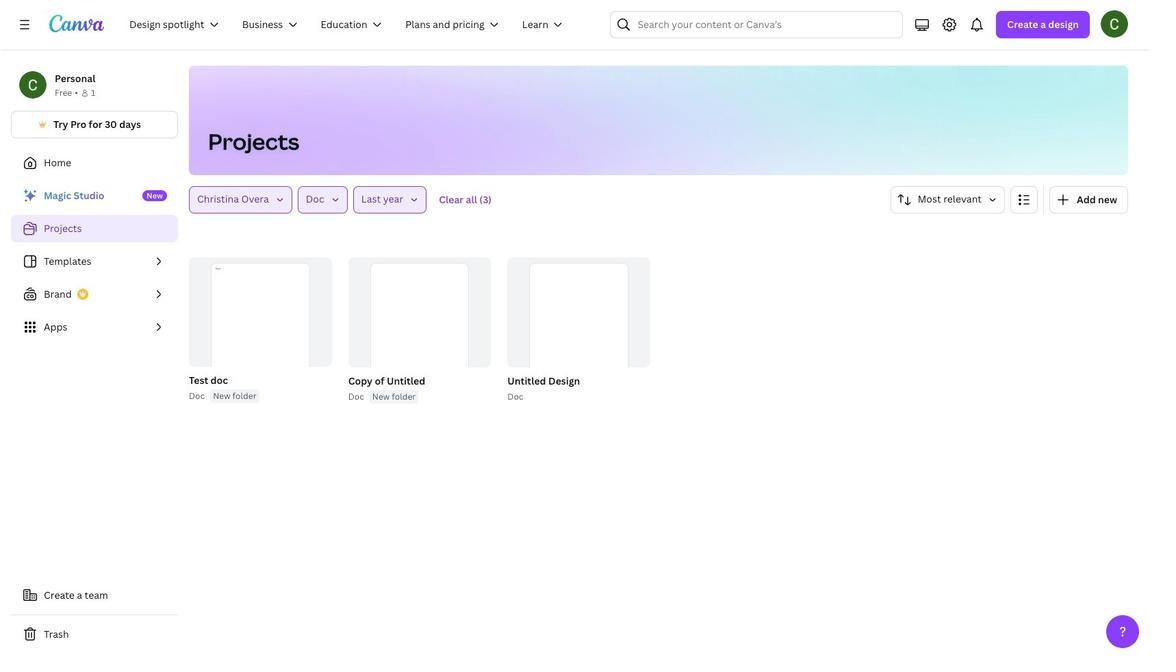 Task type: locate. For each thing, give the bounding box(es) containing it.
top level navigation element
[[121, 11, 578, 38]]

Sort by button
[[891, 186, 1006, 214]]

6 group from the left
[[508, 258, 651, 403]]

Category button
[[298, 186, 348, 214]]

None search field
[[611, 11, 904, 38]]

group
[[186, 258, 332, 404], [189, 258, 332, 403], [346, 258, 491, 404], [348, 258, 491, 403], [505, 258, 651, 404], [508, 258, 651, 403]]

5 group from the left
[[505, 258, 651, 404]]

2 group from the left
[[189, 258, 332, 403]]

list
[[11, 182, 178, 341]]

christina overa image
[[1101, 10, 1129, 38]]

3 group from the left
[[346, 258, 491, 404]]



Task type: describe. For each thing, give the bounding box(es) containing it.
Owner button
[[189, 186, 292, 214]]

1 group from the left
[[186, 258, 332, 404]]

Date modified button
[[353, 186, 427, 214]]

4 group from the left
[[348, 258, 491, 403]]

Search search field
[[638, 12, 876, 38]]



Task type: vqa. For each thing, say whether or not it's contained in the screenshot.
group
yes



